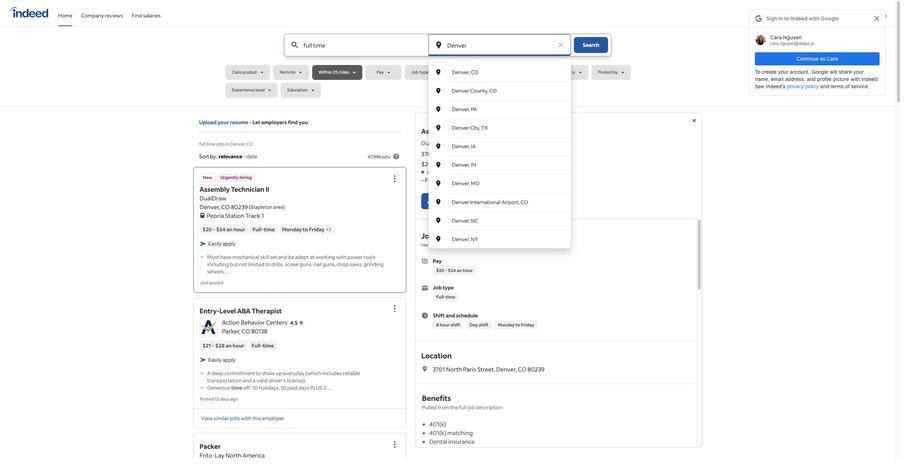 Task type: describe. For each thing, give the bounding box(es) containing it.
Edit location text field
[[446, 34, 554, 56]]

4.5 out of five stars rating image
[[290, 319, 304, 326]]

help icon image
[[392, 152, 401, 161]]

dualdraw (opens in a new tab) image
[[450, 140, 456, 146]]

company logo image
[[200, 319, 217, 336]]

clear location input image
[[558, 41, 565, 49]]

search: Job title, keywords, or company text field
[[302, 34, 416, 56]]

search suggestions list box
[[429, 63, 571, 249]]

transit information image
[[200, 212, 205, 219]]

job actions for packer is collapsed image
[[391, 441, 399, 449]]

job actions for assembly technician ii is collapsed image
[[391, 175, 399, 183]]



Task type: vqa. For each thing, say whether or not it's contained in the screenshot.
4.2 out of 5 stars. link to 1,096 reviews company ratings (opens in a new tab) icon
no



Task type: locate. For each thing, give the bounding box(es) containing it.
job actions for entry-level aba therapist is collapsed image
[[391, 305, 399, 313]]

not interested image
[[495, 197, 503, 206]]

None search field
[[226, 34, 670, 249]]

save this job image
[[473, 197, 482, 206]]

close job details image
[[690, 116, 699, 125]]



